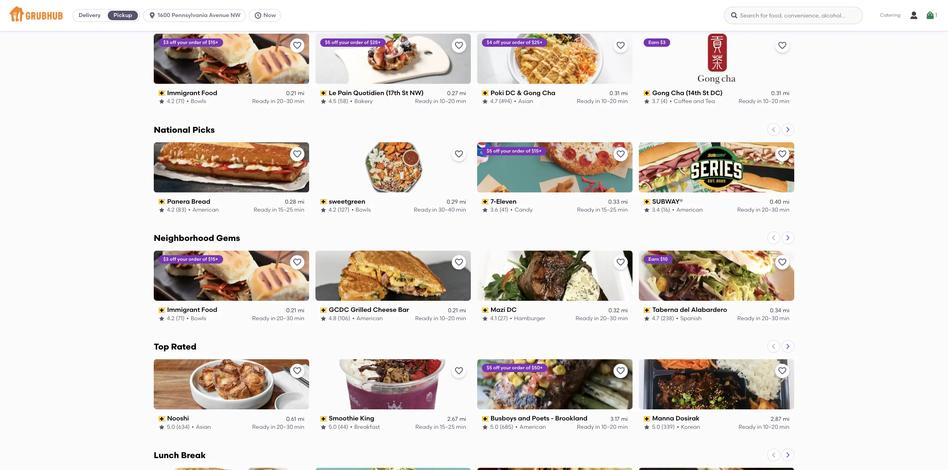 Task type: vqa. For each thing, say whether or not it's contained in the screenshot.
the King
yes



Task type: locate. For each thing, give the bounding box(es) containing it.
1 horizontal spatial st
[[703, 89, 709, 97]]

ready for subscription pass image for star icon above national
[[252, 98, 269, 105]]

4.7 down "poki"
[[490, 98, 498, 105]]

5.0 down manna at the bottom right
[[652, 424, 660, 430]]

immigrant
[[167, 89, 200, 97], [167, 306, 200, 314]]

1 gong from the left
[[523, 89, 541, 97]]

subscription pass image left "poki"
[[482, 90, 489, 96]]

$3 off your order of $15+ down neighborhood gems
[[163, 257, 218, 262]]

2 vertical spatial bowls
[[191, 315, 206, 322]]

order for subscription pass icon corresponding to 7-eleven
[[512, 148, 525, 154]]

3 caret right icon image from the top
[[785, 235, 791, 241]]

busboys
[[491, 415, 517, 422]]

&
[[517, 89, 522, 97]]

dc left &
[[506, 89, 515, 97]]

neighborhood gems
[[154, 233, 240, 243]]

subscription pass image for taberna del alabardero
[[644, 307, 651, 313]]

• american for panera bread
[[188, 207, 219, 213]]

mazi dc logo image
[[477, 251, 633, 301]]

grilled
[[351, 306, 372, 314]]

mi for star icon for 'gcdc grilled cheese bar logo'
[[459, 307, 466, 314]]

star icon image left the 4.2 (83) at the left
[[159, 207, 165, 213]]

• american down bread
[[188, 207, 219, 213]]

in for star icon related to gong cha (14th st dc) logo
[[757, 98, 762, 105]]

5 caret left icon image from the top
[[771, 452, 777, 458]]

and left the poets
[[518, 415, 530, 422]]

10–20 for gong cha (14th st dc)
[[763, 98, 778, 105]]

and
[[693, 98, 704, 105], [518, 415, 530, 422]]

svg image
[[909, 11, 919, 20], [926, 11, 935, 20], [148, 11, 156, 19], [730, 11, 738, 19]]

1 immigrant food logo image from the top
[[154, 34, 309, 84]]

1 cha from the left
[[542, 89, 555, 97]]

1 caret left icon image from the top
[[771, 18, 777, 24]]

ready in 10–20 min for busboys and poets - brookland
[[577, 424, 628, 430]]

1 vertical spatial • asian
[[192, 424, 211, 430]]

(106)
[[338, 315, 350, 322]]

star icon image left 5.0 (339)
[[644, 424, 650, 431]]

5.0 left (44)
[[329, 424, 337, 430]]

ready for subscription pass image associated with star icon corresponding to the mazi dc logo
[[576, 315, 593, 322]]

4.2 (71)
[[167, 98, 185, 105], [167, 315, 185, 322]]

panera bread
[[167, 198, 210, 205]]

0 vertical spatial 4.2 (71)
[[167, 98, 185, 105]]

star icon image left 4.8
[[320, 316, 327, 322]]

busboys and poets - brookland logo image
[[477, 359, 633, 410]]

• asian for poki dc & gong cha
[[514, 98, 533, 105]]

2 5.0 from the left
[[329, 424, 337, 430]]

15–25
[[278, 207, 293, 213], [602, 207, 616, 213], [440, 424, 455, 430]]

0 vertical spatial immigrant food
[[167, 89, 217, 97]]

immigrant food for neighborhood
[[167, 306, 217, 314]]

mi for star icon corresponding to the mazi dc logo
[[621, 307, 628, 314]]

1 vertical spatial dc
[[507, 306, 517, 314]]

star icon image for panera bread logo
[[159, 207, 165, 213]]

0.32
[[609, 307, 620, 314]]

mi for star icon related to nooshi logo
[[298, 416, 304, 422]]

american down gcdc grilled cheese bar
[[357, 315, 383, 322]]

• right (27)
[[510, 315, 512, 322]]

5.0 for manna dosirak
[[652, 424, 660, 430]]

1 vertical spatial asian
[[196, 424, 211, 430]]

0 vertical spatial food
[[201, 89, 217, 97]]

in
[[271, 98, 275, 105], [434, 98, 438, 105], [595, 98, 600, 105], [757, 98, 762, 105], [272, 207, 277, 213], [432, 207, 437, 213], [596, 207, 600, 213], [756, 207, 761, 213], [271, 315, 275, 322], [434, 315, 438, 322], [594, 315, 599, 322], [756, 315, 761, 322], [271, 424, 275, 430], [434, 424, 439, 430], [595, 424, 600, 430], [757, 424, 762, 430]]

0 horizontal spatial 4.7
[[490, 98, 498, 105]]

1 st from the left
[[402, 89, 408, 97]]

lunch
[[154, 450, 179, 460]]

caret right icon image
[[785, 18, 791, 24], [785, 126, 791, 133], [785, 235, 791, 241], [785, 343, 791, 350], [785, 452, 791, 458]]

15–25 down 2.67
[[440, 424, 455, 430]]

$15+ for deals
[[208, 40, 218, 45]]

2 $25+ from the left
[[532, 40, 543, 45]]

subscription pass image left "7-"
[[482, 199, 489, 204]]

$3 off your order of $15+ for neighborhood
[[163, 257, 218, 262]]

• for star icon over the "top"
[[187, 315, 189, 322]]

dc up (27)
[[507, 306, 517, 314]]

subscription pass image left smoothie
[[320, 416, 327, 422]]

2 caret left icon image from the top
[[771, 126, 777, 133]]

20–30 for star icon corresponding to taberna del alabardero logo
[[762, 315, 778, 322]]

nw
[[230, 12, 241, 19]]

star icon image left 4.7 (494)
[[482, 98, 488, 105]]

st left nw)
[[402, 89, 408, 97]]

• american down busboys and poets - brookland
[[515, 424, 546, 430]]

of for 'busboys and poets - brookland logo'
[[526, 365, 530, 371]]

4.2 (71) for delicious
[[167, 98, 185, 105]]

10–20 for busboys and poets - brookland
[[601, 424, 616, 430]]

1 caret right icon image from the top
[[785, 18, 791, 24]]

1 vertical spatial immigrant
[[167, 306, 200, 314]]

immigrant food up national picks
[[167, 89, 217, 97]]

1
[[935, 12, 937, 19]]

subscription pass image for star icon related to nooshi logo
[[159, 416, 166, 422]]

mazi
[[491, 306, 505, 314]]

(71) up national picks
[[176, 98, 185, 105]]

ready in 20–30 min for subscription pass icon for subway®
[[737, 207, 790, 213]]

off
[[170, 40, 176, 45], [332, 40, 338, 45], [493, 40, 500, 45], [493, 148, 500, 154], [170, 257, 176, 262], [493, 365, 500, 371]]

2 0.31 mi from the left
[[771, 90, 790, 97]]

bowls down sweetgreen
[[356, 207, 371, 213]]

5 caret right icon image from the top
[[785, 452, 791, 458]]

immigrant food logo image
[[154, 34, 309, 84], [154, 251, 309, 301]]

• right (83)
[[188, 207, 190, 213]]

order for subscription pass icon corresponding to busboys and poets - brookland
[[512, 365, 525, 371]]

4.2 left (83)
[[167, 207, 175, 213]]

1 4.2 (71) from the top
[[167, 98, 185, 105]]

2 horizontal spatial ready in 15–25 min
[[577, 207, 628, 213]]

subscription pass image left the panera on the top left of page
[[159, 199, 166, 204]]

in for star icon corresponding to poki dc & gong cha logo
[[595, 98, 600, 105]]

ready in 15–25 min down 2.67
[[415, 424, 466, 430]]

$25+ for (17th
[[370, 40, 381, 45]]

15–25 down '0.33' at the top of page
[[602, 207, 616, 213]]

1 horizontal spatial 0.31
[[771, 90, 781, 97]]

• asian right the (634)
[[192, 424, 211, 430]]

1 horizontal spatial • asian
[[514, 98, 533, 105]]

$5 off your order of $50+
[[487, 365, 543, 371]]

• up rated
[[187, 315, 189, 322]]

chopt creative salad co. logo image
[[316, 468, 471, 470]]

national picks
[[154, 125, 215, 135]]

2 vertical spatial $15+
[[208, 257, 218, 262]]

4.2 up national
[[167, 98, 175, 105]]

caret right icon image for delicious deals
[[785, 18, 791, 24]]

1 vertical spatial $5
[[487, 148, 492, 154]]

•
[[187, 98, 189, 105], [350, 98, 352, 105], [514, 98, 516, 105], [670, 98, 672, 105], [188, 207, 190, 213], [351, 207, 354, 213], [510, 207, 513, 213], [672, 207, 674, 213], [187, 315, 189, 322], [352, 315, 355, 322], [510, 315, 512, 322], [676, 315, 678, 322], [192, 424, 194, 430], [350, 424, 352, 430], [515, 424, 518, 430], [677, 424, 679, 430]]

food
[[201, 89, 217, 97], [201, 306, 217, 314]]

• right (44)
[[350, 424, 352, 430]]

(83)
[[176, 207, 186, 213]]

$3 off your order of $15+ down delicious deals
[[163, 40, 218, 45]]

1 horizontal spatial cha
[[671, 89, 684, 97]]

ready in 10–20 min
[[415, 98, 466, 105], [577, 98, 628, 105], [739, 98, 790, 105], [415, 315, 466, 322], [577, 424, 628, 430], [739, 424, 790, 430]]

cha right &
[[542, 89, 555, 97]]

star icon image left 5.0 (44)
[[320, 424, 327, 431]]

subscription pass image for panera bread
[[159, 199, 166, 204]]

mi for star icon corresponding to taberna del alabardero logo
[[783, 307, 790, 314]]

• right (685)
[[515, 424, 518, 430]]

caret left icon image for deals
[[771, 18, 777, 24]]

in for star icon corresponding to le pain quotidien (17th st nw) logo
[[434, 98, 438, 105]]

• right (58)
[[350, 98, 352, 105]]

1 vertical spatial immigrant food logo image
[[154, 251, 309, 301]]

• right the (238)
[[676, 315, 678, 322]]

bowls up rated
[[191, 315, 206, 322]]

• american for subway®
[[672, 207, 703, 213]]

20–30 for star icon related to nooshi logo
[[277, 424, 293, 430]]

• bakery
[[350, 98, 373, 105]]

nw)
[[410, 89, 424, 97]]

mi
[[298, 90, 304, 97], [459, 90, 466, 97], [621, 90, 628, 97], [783, 90, 790, 97], [298, 199, 304, 205], [459, 199, 466, 205], [621, 199, 628, 205], [783, 199, 790, 205], [298, 307, 304, 314], [459, 307, 466, 314], [621, 307, 628, 314], [783, 307, 790, 314], [298, 416, 304, 422], [459, 416, 466, 422], [621, 416, 628, 422], [783, 416, 790, 422]]

in for star icon for panera bread logo
[[272, 207, 277, 213]]

0 horizontal spatial asian
[[196, 424, 211, 430]]

subscription pass image for star icon corresponding to le pain quotidien (17th st nw) logo
[[320, 90, 327, 96]]

bar
[[398, 306, 409, 314]]

0 horizontal spatial $25+
[[370, 40, 381, 45]]

star icon image left 3.4
[[644, 207, 650, 213]]

• right (494)
[[514, 98, 516, 105]]

1 horizontal spatial 0.31 mi
[[771, 90, 790, 97]]

0 horizontal spatial gong
[[523, 89, 541, 97]]

main navigation navigation
[[0, 0, 948, 31]]

subscription pass image left sweetgreen
[[320, 199, 327, 204]]

delivery
[[79, 12, 101, 19]]

0 vertical spatial immigrant
[[167, 89, 200, 97]]

gong up 3.7 (4)
[[652, 89, 670, 97]]

off for subscription pass icon for poki dc & gong cha
[[493, 40, 500, 45]]

4.2 (71) up top rated
[[167, 315, 185, 322]]

subscription pass image
[[159, 90, 166, 96], [320, 90, 327, 96], [644, 90, 651, 96], [159, 307, 166, 313], [320, 307, 327, 313], [482, 307, 489, 313], [159, 416, 166, 422]]

immigrant up rated
[[167, 306, 200, 314]]

0 horizontal spatial 0.31
[[610, 90, 620, 97]]

star icon image for sweetgreen logo
[[320, 207, 327, 213]]

2 0.31 from the left
[[771, 90, 781, 97]]

0 horizontal spatial st
[[402, 89, 408, 97]]

2 immigrant food logo image from the top
[[154, 251, 309, 301]]

manna dosirak logo image
[[639, 359, 794, 410]]

2 vertical spatial • bowls
[[187, 315, 206, 322]]

0 vertical spatial $3 off your order of $15+
[[163, 40, 218, 45]]

4.7 for poki dc & gong cha
[[490, 98, 498, 105]]

in for star icon over the "top"
[[271, 315, 275, 322]]

Search for food, convenience, alcohol... search field
[[724, 7, 863, 24]]

0 vertical spatial earn
[[648, 40, 659, 45]]

star icon image up the "top"
[[159, 316, 165, 322]]

american for gcdc grilled cheese bar
[[357, 315, 383, 322]]

le
[[329, 89, 336, 97]]

sweetgreen logo image
[[316, 142, 471, 192]]

1 0.31 from the left
[[610, 90, 620, 97]]

0.31 for poki dc & gong cha
[[610, 90, 620, 97]]

0.31 mi
[[610, 90, 628, 97], [771, 90, 790, 97]]

30–40
[[438, 207, 455, 213]]

(634)
[[176, 424, 190, 430]]

in for star icon for 'busboys and poets - brookland logo'
[[595, 424, 600, 430]]

1 $25+ from the left
[[370, 40, 381, 45]]

asian
[[518, 98, 533, 105], [196, 424, 211, 430]]

manna dosirak
[[652, 415, 700, 422]]

subscription pass image left the taberna
[[644, 307, 651, 313]]

1 food from the top
[[201, 89, 217, 97]]

asian down poki dc & gong cha
[[518, 98, 533, 105]]

4.1 (27)
[[490, 315, 508, 322]]

10–20 for manna dosirak
[[763, 424, 778, 430]]

1600 pennsylvania avenue nw
[[158, 12, 241, 19]]

• bowls up picks
[[187, 98, 206, 105]]

st
[[402, 89, 408, 97], [703, 89, 709, 97]]

gcdc grilled cheese bar
[[329, 306, 409, 314]]

0 vertical spatial • bowls
[[187, 98, 206, 105]]

in for star icon related to manna dosirak logo
[[757, 424, 762, 430]]

20–30 for subway® logo star icon
[[762, 207, 778, 213]]

0 horizontal spatial cha
[[542, 89, 555, 97]]

• american down subway®
[[672, 207, 703, 213]]

gong right &
[[523, 89, 541, 97]]

• bowls up rated
[[187, 315, 206, 322]]

ready for star icon corresponding to le pain quotidien (17th st nw) logo subscription pass image
[[415, 98, 432, 105]]

star icon image left 5.0 (685)
[[482, 424, 488, 431]]

(71) up rated
[[176, 315, 185, 322]]

0.29 mi
[[447, 199, 466, 205]]

national
[[154, 125, 190, 135]]

ready in 30–40 min
[[414, 207, 466, 213]]

off for subscription pass icon corresponding to busboys and poets - brookland
[[493, 365, 500, 371]]

2 food from the top
[[201, 306, 217, 314]]

1 vertical spatial earn
[[648, 257, 659, 262]]

2 $3 off your order of $15+ from the top
[[163, 257, 218, 262]]

2 earn from the top
[[648, 257, 659, 262]]

2 (71) from the top
[[176, 315, 185, 322]]

min for subscription pass icon corresponding to busboys and poets - brookland
[[618, 424, 628, 430]]

mi for star icon for 'busboys and poets - brookland logo'
[[621, 416, 628, 422]]

• bowls down sweetgreen
[[351, 207, 371, 213]]

0 vertical spatial dc
[[506, 89, 515, 97]]

4 caret right icon image from the top
[[785, 343, 791, 350]]

asian for poki dc & gong cha
[[518, 98, 533, 105]]

subscription pass image left manna at the bottom right
[[644, 416, 651, 422]]

order for subscription pass image associated with star icon over the "top"
[[189, 257, 201, 262]]

cha up coffee
[[671, 89, 684, 97]]

bowls for gems
[[191, 315, 206, 322]]

delicious
[[154, 16, 192, 26]]

2 immigrant food from the top
[[167, 306, 217, 314]]

bread
[[191, 198, 210, 205]]

0 vertical spatial asian
[[518, 98, 533, 105]]

(16)
[[661, 207, 670, 213]]

earn for deals
[[648, 40, 659, 45]]

20–30 for star icon corresponding to the mazi dc logo
[[600, 315, 616, 322]]

1 $3 off your order of $15+ from the top
[[163, 40, 218, 45]]

(71) for delicious
[[176, 98, 185, 105]]

(17th
[[386, 89, 400, 97]]

american down busboys and poets - brookland
[[520, 424, 546, 430]]

0 horizontal spatial 15–25
[[278, 207, 293, 213]]

devon and blakely (15th street) logo image
[[639, 468, 794, 470]]

• right (127)
[[351, 207, 354, 213]]

le pain quotidien (17th st nw)
[[329, 89, 424, 97]]

immigrant up national picks
[[167, 89, 200, 97]]

• down the manna dosirak
[[677, 424, 679, 430]]

subscription pass image left subway®
[[644, 199, 651, 204]]

star icon image for 'busboys and poets - brookland logo'
[[482, 424, 488, 431]]

0 vertical spatial and
[[693, 98, 704, 105]]

• right the (106)
[[352, 315, 355, 322]]

in for star icon for smoothie king logo
[[434, 424, 439, 430]]

eleven
[[496, 198, 517, 205]]

4.2 up top rated
[[167, 315, 175, 322]]

king
[[360, 415, 374, 422]]

4.1
[[490, 315, 497, 322]]

off for subscription pass image for star icon above national
[[170, 40, 176, 45]]

ready in 15–25 min down 0.28
[[254, 207, 304, 213]]

$10
[[660, 257, 668, 262]]

del
[[680, 306, 690, 314]]

7-eleven
[[491, 198, 517, 205]]

your for subscription pass icon corresponding to busboys and poets - brookland
[[501, 365, 511, 371]]

asian right the (634)
[[196, 424, 211, 430]]

star icon image left 3.7
[[644, 98, 650, 105]]

immigrant food for delicious
[[167, 89, 217, 97]]

2 immigrant from the top
[[167, 306, 200, 314]]

food for gems
[[201, 306, 217, 314]]

• american
[[188, 207, 219, 213], [672, 207, 703, 213], [352, 315, 383, 322], [515, 424, 546, 430]]

break
[[181, 450, 206, 460]]

star icon image left 3.6
[[482, 207, 488, 213]]

• american for gcdc grilled cheese bar
[[352, 315, 383, 322]]

immigrant food up rated
[[167, 306, 217, 314]]

american down bread
[[192, 207, 219, 213]]

ready in 15–25 min down '0.33' at the top of page
[[577, 207, 628, 213]]

1 vertical spatial 4.2 (71)
[[167, 315, 185, 322]]

caret left icon image
[[771, 18, 777, 24], [771, 126, 777, 133], [771, 235, 777, 241], [771, 343, 777, 350], [771, 452, 777, 458]]

potbelly sandwich works logo image
[[154, 468, 309, 470]]

1 5.0 from the left
[[167, 424, 175, 430]]

1 horizontal spatial gong
[[652, 89, 670, 97]]

1 horizontal spatial ready in 15–25 min
[[415, 424, 466, 430]]

gong cha (14th st dc) logo image
[[698, 34, 735, 84]]

cha
[[542, 89, 555, 97], [671, 89, 684, 97]]

1 earn from the top
[[648, 40, 659, 45]]

star icon image left 4.7 (238)
[[644, 316, 650, 322]]

mi for star icon above national
[[298, 90, 304, 97]]

0.28
[[285, 199, 296, 205]]

1 vertical spatial food
[[201, 306, 217, 314]]

• hamburger
[[510, 315, 545, 322]]

20–30 for star icon above national
[[277, 98, 293, 105]]

poki dc & gong cha logo image
[[477, 34, 633, 84]]

2 caret right icon image from the top
[[785, 126, 791, 133]]

star icon image left 4.5 on the top
[[320, 98, 327, 105]]

your
[[177, 40, 187, 45], [339, 40, 349, 45], [501, 40, 511, 45], [501, 148, 511, 154], [177, 257, 187, 262], [501, 365, 511, 371]]

order
[[189, 40, 201, 45], [350, 40, 363, 45], [512, 40, 525, 45], [512, 148, 525, 154], [189, 257, 201, 262], [512, 365, 525, 371]]

0 horizontal spatial 0.31 mi
[[610, 90, 628, 97]]

$3
[[163, 40, 169, 45], [660, 40, 666, 45], [163, 257, 169, 262]]

4.2 (71) up national
[[167, 98, 185, 105]]

american down subway®
[[676, 207, 703, 213]]

0 vertical spatial 4.7
[[490, 98, 498, 105]]

15–25 down 0.28
[[278, 207, 293, 213]]

and down (14th
[[693, 98, 704, 105]]

0 vertical spatial • asian
[[514, 98, 533, 105]]

1 vertical spatial immigrant food
[[167, 306, 217, 314]]

5.0 down nooshi
[[167, 424, 175, 430]]

2 4.2 (71) from the top
[[167, 315, 185, 322]]

• right (4)
[[670, 98, 672, 105]]

1 0.31 mi from the left
[[610, 90, 628, 97]]

1 vertical spatial and
[[518, 415, 530, 422]]

mi for star icon for panera bread logo
[[298, 199, 304, 205]]

bowls up picks
[[191, 98, 206, 105]]

3 5.0 from the left
[[490, 424, 498, 430]]

2.87
[[771, 416, 781, 422]]

subscription pass image left busboys
[[482, 416, 489, 422]]

in for subway® logo star icon
[[756, 207, 761, 213]]

star icon image left 4.2 (127)
[[320, 207, 327, 213]]

ready in 10–20 min for gong cha (14th st dc)
[[739, 98, 790, 105]]

mxdc logo image
[[477, 468, 633, 470]]

1 vertical spatial 4.7
[[652, 315, 659, 322]]

0 horizontal spatial and
[[518, 415, 530, 422]]

3.7
[[652, 98, 659, 105]]

• for star icon related to manna dosirak logo
[[677, 424, 679, 430]]

2 horizontal spatial 15–25
[[602, 207, 616, 213]]

off for subscription pass icon corresponding to 7-eleven
[[493, 148, 500, 154]]

star icon image for taberna del alabardero logo
[[644, 316, 650, 322]]

2 vertical spatial $5
[[487, 365, 492, 371]]

star icon image
[[159, 98, 165, 105], [320, 98, 327, 105], [482, 98, 488, 105], [644, 98, 650, 105], [159, 207, 165, 213], [320, 207, 327, 213], [482, 207, 488, 213], [644, 207, 650, 213], [159, 316, 165, 322], [320, 316, 327, 322], [482, 316, 488, 322], [644, 316, 650, 322], [159, 424, 165, 431], [320, 424, 327, 431], [482, 424, 488, 431], [644, 424, 650, 431]]

save this restaurant image
[[293, 41, 302, 50], [293, 149, 302, 159], [293, 258, 302, 267], [454, 258, 464, 267], [454, 366, 464, 376], [616, 366, 626, 376], [778, 366, 787, 376]]

1 immigrant from the top
[[167, 89, 200, 97]]

taberna
[[652, 306, 678, 314]]

ready in 15–25 min
[[254, 207, 304, 213], [577, 207, 628, 213], [415, 424, 466, 430]]

dc for neighborhood gems
[[507, 306, 517, 314]]

0 horizontal spatial ready in 15–25 min
[[254, 207, 304, 213]]

1 immigrant food from the top
[[167, 89, 217, 97]]

• right the (634)
[[192, 424, 194, 430]]

5.0 left (685)
[[490, 424, 498, 430]]

1 horizontal spatial 4.7
[[652, 315, 659, 322]]

1 (71) from the top
[[176, 98, 185, 105]]

4.8 (106)
[[329, 315, 350, 322]]

star icon image for subway® logo
[[644, 207, 650, 213]]

0 horizontal spatial • asian
[[192, 424, 211, 430]]

ready
[[252, 98, 269, 105], [415, 98, 432, 105], [577, 98, 594, 105], [739, 98, 756, 105], [254, 207, 271, 213], [414, 207, 431, 213], [577, 207, 594, 213], [737, 207, 755, 213], [252, 315, 269, 322], [415, 315, 432, 322], [576, 315, 593, 322], [737, 315, 755, 322], [252, 424, 269, 430], [415, 424, 433, 430], [577, 424, 594, 430], [739, 424, 756, 430]]

• right (16)
[[672, 207, 674, 213]]

4 caret left icon image from the top
[[771, 343, 777, 350]]

svg image
[[254, 11, 262, 19]]

0 vertical spatial $15+
[[208, 40, 218, 45]]

1 vertical spatial (71)
[[176, 315, 185, 322]]

$3 for delicious deals
[[163, 40, 169, 45]]

4.8
[[329, 315, 336, 322]]

1 horizontal spatial asian
[[518, 98, 533, 105]]

4 5.0 from the left
[[652, 424, 660, 430]]

3 caret left icon image from the top
[[771, 235, 777, 241]]

your for subscription pass icon for poki dc & gong cha
[[501, 40, 511, 45]]

2 gong from the left
[[652, 89, 670, 97]]

• candy
[[510, 207, 533, 213]]

save this restaurant image
[[454, 41, 464, 50], [616, 41, 626, 50], [778, 41, 787, 50], [454, 149, 464, 159], [616, 149, 626, 159], [778, 149, 787, 159], [616, 258, 626, 267], [778, 258, 787, 267], [293, 366, 302, 376]]

• bowls for deals
[[187, 98, 206, 105]]

caret right icon image for top rated
[[785, 343, 791, 350]]

1 vertical spatial $3 off your order of $15+
[[163, 257, 218, 262]]

1 horizontal spatial 15–25
[[440, 424, 455, 430]]

subscription pass image
[[482, 90, 489, 96], [159, 199, 166, 204], [320, 199, 327, 204], [482, 199, 489, 204], [644, 199, 651, 204], [644, 307, 651, 313], [320, 416, 327, 422], [482, 416, 489, 422], [644, 416, 651, 422]]

min for subscription pass image for star icon above national
[[294, 98, 304, 105]]

0 vertical spatial $5
[[325, 40, 330, 45]]

0 vertical spatial bowls
[[191, 98, 206, 105]]

4.2 left (127)
[[329, 207, 336, 213]]

of for neighborhood gems's immigrant food logo
[[202, 257, 207, 262]]

mazi dc
[[491, 306, 517, 314]]

star icon image left 5.0 (634)
[[159, 424, 165, 431]]

• right (41)
[[510, 207, 513, 213]]

subscription pass image for poki dc & gong cha
[[482, 90, 489, 96]]

• asian down poki dc & gong cha
[[514, 98, 533, 105]]

star icon image left 4.1
[[482, 316, 488, 322]]

earn $10
[[648, 257, 668, 262]]

• american down gcdc grilled cheese bar
[[352, 315, 383, 322]]

1 horizontal spatial $25+
[[532, 40, 543, 45]]

• up national picks
[[187, 98, 189, 105]]

0 vertical spatial immigrant food logo image
[[154, 34, 309, 84]]

st up tea
[[703, 89, 709, 97]]

7-eleven logo image
[[477, 142, 633, 192]]

3.6 (41)
[[490, 207, 508, 213]]

$4
[[487, 40, 492, 45]]

$3 off your order of $15+
[[163, 40, 218, 45], [163, 257, 218, 262]]

• coffee and tea
[[670, 98, 715, 105]]

4.7 left the (238)
[[652, 315, 659, 322]]

0 vertical spatial (71)
[[176, 98, 185, 105]]

4.2 (83)
[[167, 207, 186, 213]]

$50+
[[532, 365, 543, 371]]

0.21 mi for neighborhood gems
[[286, 307, 304, 314]]

1 vertical spatial bowls
[[356, 207, 371, 213]]



Task type: describe. For each thing, give the bounding box(es) containing it.
ready for sweetgreen's subscription pass icon
[[414, 207, 431, 213]]

asian for nooshi
[[196, 424, 211, 430]]

1 vertical spatial $15+
[[532, 148, 542, 154]]

15–25 for smoothie king
[[440, 424, 455, 430]]

gcdc
[[329, 306, 349, 314]]

your for subscription pass image for star icon above national
[[177, 40, 187, 45]]

0.40
[[770, 199, 781, 205]]

• for star icon corresponding to the mazi dc logo
[[510, 315, 512, 322]]

(238)
[[661, 315, 674, 322]]

star icon image for smoothie king logo
[[320, 424, 327, 431]]

ready in 20–30 min for subscription pass icon corresponding to taberna del alabardero
[[737, 315, 790, 322]]

ready for subscription pass icon corresponding to panera bread
[[254, 207, 271, 213]]

• for star icon corresponding to taberna del alabardero logo
[[676, 315, 678, 322]]

deals
[[194, 16, 218, 26]]

top rated
[[154, 342, 196, 352]]

mi for star icon related to manna dosirak logo
[[783, 416, 790, 422]]

caret right icon image for national picks
[[785, 126, 791, 133]]

0.27
[[447, 90, 458, 97]]

star icon image for 'gcdc grilled cheese bar logo'
[[320, 316, 327, 322]]

candy
[[515, 207, 533, 213]]

spanish
[[680, 315, 702, 322]]

ready for subscription pass icon associated with manna dosirak
[[739, 424, 756, 430]]

tea
[[705, 98, 715, 105]]

$5 off your order of $25+
[[325, 40, 381, 45]]

subscription pass image for subway®
[[644, 199, 651, 204]]

coffee
[[674, 98, 692, 105]]

ready in 20–30 min for subscription pass image associated with star icon over the "top"
[[252, 315, 304, 322]]

0.61
[[286, 416, 296, 422]]

4.7 (494)
[[490, 98, 512, 105]]

$4 off your order of $25+
[[487, 40, 543, 45]]

ready for subscription pass icon corresponding to taberna del alabardero
[[737, 315, 755, 322]]

svg image inside '1600 pennsylvania avenue nw' button
[[148, 11, 156, 19]]

in for star icon for 'gcdc grilled cheese bar logo'
[[434, 315, 438, 322]]

in for star icon corresponding to the mazi dc logo
[[594, 315, 599, 322]]

min for subscription pass image corresponding to star icon related to nooshi logo
[[294, 424, 304, 430]]

american for subway®
[[676, 207, 703, 213]]

delivery button
[[73, 9, 106, 22]]

min for subscription pass image associated with star icon over the "top"
[[294, 315, 304, 322]]

(339)
[[661, 424, 675, 430]]

1 vertical spatial • bowls
[[351, 207, 371, 213]]

star icon image for le pain quotidien (17th st nw) logo
[[320, 98, 327, 105]]

mi for star icon corresponding to le pain quotidien (17th st nw) logo
[[459, 90, 466, 97]]

• asian for nooshi
[[192, 424, 211, 430]]

$25+ for gong
[[532, 40, 543, 45]]

of for le pain quotidien (17th st nw) logo
[[364, 40, 369, 45]]

0.34 mi
[[770, 307, 790, 314]]

poets
[[532, 415, 549, 422]]

picks
[[192, 125, 215, 135]]

korean
[[681, 424, 700, 430]]

le pain quotidien (17th st nw) logo image
[[316, 34, 471, 84]]

3.6
[[490, 207, 498, 213]]

pickup button
[[106, 9, 140, 22]]

brookland
[[555, 415, 587, 422]]

• spanish
[[676, 315, 702, 322]]

ready for subscription pass icon corresponding to busboys and poets - brookland
[[577, 424, 594, 430]]

4.7 for taberna del alabardero
[[652, 315, 659, 322]]

min for subscription pass image associated with star icon corresponding to the mazi dc logo
[[618, 315, 628, 322]]

0.27 mi
[[447, 90, 466, 97]]

• for star icon for smoothie king logo
[[350, 424, 352, 430]]

(127)
[[338, 207, 349, 213]]

off for star icon corresponding to le pain quotidien (17th st nw) logo subscription pass image
[[332, 40, 338, 45]]

bakery
[[354, 98, 373, 105]]

immigrant for neighborhood
[[167, 306, 200, 314]]

0.33 mi
[[608, 199, 628, 205]]

gong cha (14th st dc)
[[652, 89, 723, 97]]

lunch break
[[154, 450, 206, 460]]

pennsylvania
[[172, 12, 208, 19]]

smoothie king logo image
[[316, 359, 471, 410]]

top
[[154, 342, 169, 352]]

(4)
[[661, 98, 668, 105]]

immigrant food logo image for neighborhood gems
[[154, 251, 309, 301]]

sweetgreen
[[329, 198, 365, 205]]

(27)
[[498, 315, 508, 322]]

4.2 for national picks
[[167, 207, 175, 213]]

avenue
[[209, 12, 229, 19]]

of for immigrant food logo for delicious deals
[[202, 40, 207, 45]]

0.21 for delicious deals
[[286, 90, 296, 97]]

$5 for national picks
[[487, 148, 492, 154]]

(44)
[[338, 424, 348, 430]]

gems
[[216, 233, 240, 243]]

(14th
[[686, 89, 701, 97]]

in for star icon related to nooshi logo
[[271, 424, 275, 430]]

4.7 (238)
[[652, 315, 674, 322]]

subscription pass image for star icon related to gong cha (14th st dc) logo
[[644, 90, 651, 96]]

in for star icon corresponding to taberna del alabardero logo
[[756, 315, 761, 322]]

delicious deals
[[154, 16, 218, 26]]

4.5
[[329, 98, 336, 105]]

breakfast
[[354, 424, 380, 430]]

order for subscription pass image for star icon above national
[[189, 40, 201, 45]]

mi for star icon for smoothie king logo
[[459, 416, 466, 422]]

subscription pass image for star icon corresponding to the mazi dc logo
[[482, 307, 489, 313]]

catering
[[880, 12, 901, 18]]

7-
[[491, 198, 496, 205]]

off for subscription pass image associated with star icon over the "top"
[[170, 257, 176, 262]]

star icon image up national
[[159, 98, 165, 105]]

• for star icon related to nooshi logo
[[192, 424, 194, 430]]

2.87 mi
[[771, 416, 790, 422]]

ready in 20–30 min for subscription pass image for star icon above national
[[252, 98, 304, 105]]

in for star icon above national
[[271, 98, 275, 105]]

caret left icon image for rated
[[771, 343, 777, 350]]

poki dc & gong cha
[[491, 89, 555, 97]]

star icon image for 7-eleven logo
[[482, 207, 488, 213]]

neighborhood
[[154, 233, 214, 243]]

3.7 (4)
[[652, 98, 668, 105]]

4.2 (71) for neighborhood
[[167, 315, 185, 322]]

• american for busboys and poets - brookland
[[515, 424, 546, 430]]

2 cha from the left
[[671, 89, 684, 97]]

star icon image for nooshi logo
[[159, 424, 165, 431]]

manna
[[652, 415, 674, 422]]

mi for star icon for 7-eleven logo
[[621, 199, 628, 205]]

min for subscription pass icon for poki dc & gong cha
[[618, 98, 628, 105]]

ready in 15–25 min for smoothie king
[[415, 424, 466, 430]]

0.34
[[770, 307, 781, 314]]

1 horizontal spatial and
[[693, 98, 704, 105]]

rated
[[171, 342, 196, 352]]

star icon image for the mazi dc logo
[[482, 316, 488, 322]]

5.0 (634)
[[167, 424, 190, 430]]

svg image inside 1 button
[[926, 11, 935, 20]]

0.33
[[608, 199, 620, 205]]

hamburger
[[514, 315, 545, 322]]

immigrant food logo image for delicious deals
[[154, 34, 309, 84]]

3.17 mi
[[610, 416, 628, 422]]

0.31 mi for gong cha (14th st dc)
[[771, 90, 790, 97]]

nooshi
[[167, 415, 189, 422]]

caret left icon image for break
[[771, 452, 777, 458]]

alabardero
[[691, 306, 727, 314]]

min for subscription pass icon corresponding to panera bread
[[294, 207, 304, 213]]

• for star icon corresponding to le pain quotidien (17th st nw) logo
[[350, 98, 352, 105]]

0.28 mi
[[285, 199, 304, 205]]

0.21 mi for delicious deals
[[286, 90, 304, 97]]

(41)
[[500, 207, 508, 213]]

taberna del alabardero
[[652, 306, 727, 314]]

0.29
[[447, 199, 458, 205]]

• for star icon for 7-eleven logo
[[510, 207, 513, 213]]

$5 off your order of $15+
[[487, 148, 542, 154]]

mi for star icon for sweetgreen logo
[[459, 199, 466, 205]]

star icon image for manna dosirak logo
[[644, 424, 650, 431]]

dc)
[[710, 89, 723, 97]]

ready in 15–25 min for 7-eleven
[[577, 207, 628, 213]]

2 st from the left
[[703, 89, 709, 97]]

-
[[551, 415, 554, 422]]

5.0 (339)
[[652, 424, 675, 430]]

bowls for deals
[[191, 98, 206, 105]]

dosirak
[[676, 415, 700, 422]]

gcdc grilled cheese bar logo image
[[316, 251, 471, 301]]

20–30 for star icon over the "top"
[[277, 315, 293, 322]]

10–20 for poki dc & gong cha
[[601, 98, 616, 105]]

• for star icon above national
[[187, 98, 189, 105]]

min for subscription pass icon corresponding to 7-eleven
[[618, 207, 628, 213]]

taberna del alabardero logo image
[[639, 251, 794, 301]]

caret left icon image for picks
[[771, 126, 777, 133]]

1600
[[158, 12, 170, 19]]

catering button
[[875, 6, 906, 24]]

(58)
[[338, 98, 348, 105]]

15–25 for 7-eleven
[[602, 207, 616, 213]]

5.0 for smoothie king
[[329, 424, 337, 430]]

3.4 (16)
[[652, 207, 670, 213]]

ready in 10–20 min for manna dosirak
[[739, 424, 790, 430]]

subway® logo image
[[639, 142, 794, 192]]

ready for subscription pass icon for poki dc & gong cha
[[577, 98, 594, 105]]

min for subscription pass icon associated with smoothie king
[[456, 424, 466, 430]]

4.5 (58)
[[329, 98, 348, 105]]

0.32 mi
[[609, 307, 628, 314]]

cheese
[[373, 306, 397, 314]]

subway®
[[652, 198, 683, 205]]

panera bread logo image
[[154, 142, 309, 192]]

nooshi logo image
[[154, 359, 309, 410]]

in for star icon for sweetgreen logo
[[432, 207, 437, 213]]

min for subscription pass icon associated with manna dosirak
[[780, 424, 790, 430]]

earn $3
[[648, 40, 666, 45]]

0.31 for gong cha (14th st dc)
[[771, 90, 781, 97]]

food for deals
[[201, 89, 217, 97]]

smoothie
[[329, 415, 359, 422]]



